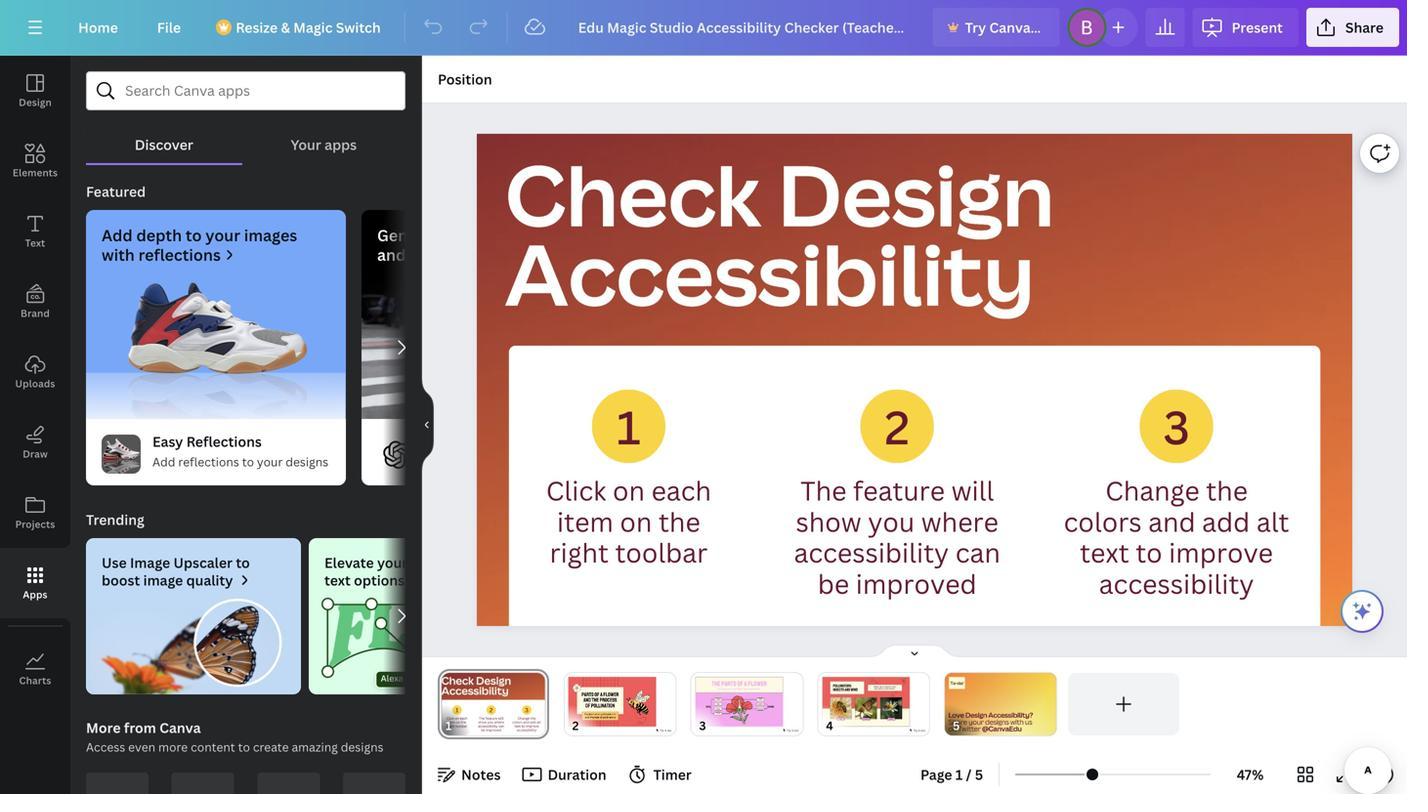 Task type: vqa. For each thing, say whether or not it's contained in the screenshot.
USE IMAGE UPSCALER TO BOOST IMAGE QUALITY
yes



Task type: locate. For each thing, give the bounding box(es) containing it.
accessibility inside "the feature will show you where accessibility can be improved"
[[794, 535, 949, 571]]

0 horizontal spatial add
[[102, 225, 133, 246]]

your inside elevate your designs with text options
[[377, 554, 408, 572]]

try canva pro button
[[933, 8, 1060, 47]]

try canva pro
[[965, 18, 1057, 37]]

1 horizontal spatial designs
[[341, 740, 384, 756]]

0 vertical spatial reflections
[[138, 244, 221, 265]]

add down easy
[[153, 454, 175, 470]]

1 horizontal spatial text
[[1080, 535, 1130, 571]]

0 horizontal spatial canva
[[159, 719, 201, 738]]

hide pages image
[[868, 644, 962, 660]]

with inside add depth to your images with reflections
[[102, 244, 135, 265]]

text
[[25, 237, 45, 250]]

1 vertical spatial 1
[[956, 766, 963, 784]]

more from canva element
[[86, 773, 406, 795]]

and left add
[[1149, 504, 1196, 540]]

apps
[[325, 135, 357, 154]]

duration button
[[517, 760, 615, 791]]

reflections
[[186, 433, 262, 451]]

amazing
[[292, 740, 338, 756]]

0 vertical spatial your
[[206, 225, 240, 246]]

your right elevate
[[377, 554, 408, 572]]

check
[[505, 137, 761, 251]]

present
[[1232, 18, 1283, 37]]

your down reflections
[[257, 454, 283, 470]]

images down your
[[244, 225, 297, 246]]

easy reflections image
[[86, 281, 346, 419], [102, 435, 141, 474]]

your
[[291, 135, 321, 154]]

the feature will show you where accessibility can be improved
[[794, 473, 1001, 602]]

can
[[956, 535, 1001, 571]]

text button
[[0, 196, 70, 267]]

page 1 image
[[438, 674, 549, 736]]

your
[[206, 225, 240, 246], [257, 454, 283, 470], [377, 554, 408, 572]]

1 vertical spatial designs
[[411, 554, 462, 572]]

0 horizontal spatial your
[[206, 225, 240, 246]]

0 horizontal spatial and
[[377, 244, 406, 265]]

to inside the easy reflections add reflections to your designs
[[242, 454, 254, 470]]

text down the change
[[1080, 535, 1130, 571]]

add
[[102, 225, 133, 246], [153, 454, 175, 470]]

change the colors and add alt text to improve accessibility
[[1064, 473, 1290, 602]]

0 horizontal spatial designs
[[286, 454, 329, 470]]

1 horizontal spatial canva
[[990, 18, 1031, 37]]

2
[[885, 396, 910, 458]]

designs inside the easy reflections add reflections to your designs
[[286, 454, 329, 470]]

designs
[[286, 454, 329, 470], [411, 554, 462, 572], [341, 740, 384, 756]]

projects
[[15, 518, 55, 531]]

image
[[130, 554, 170, 572]]

Search Canva apps search field
[[125, 72, 367, 109]]

timer button
[[622, 760, 700, 791]]

home link
[[63, 8, 134, 47]]

0 horizontal spatial the
[[659, 504, 701, 540]]

and left art
[[377, 244, 406, 265]]

0 horizontal spatial design
[[19, 96, 52, 109]]

canva right try
[[990, 18, 1031, 37]]

0 vertical spatial add
[[102, 225, 133, 246]]

designs left dall·e icon on the left bottom
[[286, 454, 329, 470]]

2 horizontal spatial your
[[377, 554, 408, 572]]

0 vertical spatial and
[[377, 244, 406, 265]]

featured
[[86, 182, 146, 201]]

item
[[557, 504, 614, 540]]

easy reflections add reflections to your designs
[[153, 433, 329, 470]]

canva inside more from canva access even more content to create amazing designs
[[159, 719, 201, 738]]

Design title text field
[[563, 8, 925, 47]]

canva inside button
[[990, 18, 1031, 37]]

1 horizontal spatial images
[[516, 225, 569, 246]]

to inside change the colors and add alt text to improve accessibility
[[1136, 535, 1163, 571]]

0 vertical spatial text
[[1080, 535, 1130, 571]]

text
[[1080, 535, 1130, 571], [325, 571, 351, 590]]

reflections down featured
[[138, 244, 221, 265]]

1 horizontal spatial accessibility
[[1099, 566, 1255, 602]]

1 vertical spatial your
[[257, 454, 283, 470]]

designs right amazing
[[341, 740, 384, 756]]

share button
[[1307, 8, 1400, 47]]

1 vertical spatial canva
[[159, 719, 201, 738]]

1 horizontal spatial with
[[465, 554, 494, 572]]

upscaler
[[174, 554, 233, 572]]

2 vertical spatial designs
[[341, 740, 384, 756]]

0 vertical spatial canva
[[990, 18, 1031, 37]]

design
[[19, 96, 52, 109], [778, 137, 1055, 251]]

to right the depth
[[186, 225, 202, 246]]

1 horizontal spatial 1
[[956, 766, 963, 784]]

0 horizontal spatial with
[[102, 244, 135, 265]]

to inside add depth to your images with reflections
[[186, 225, 202, 246]]

your inside the easy reflections add reflections to your designs
[[257, 454, 283, 470]]

to left create
[[238, 740, 250, 756]]

brand button
[[0, 267, 70, 337]]

to inside use image upscaler to boost image quality
[[236, 554, 250, 572]]

1 images from the left
[[244, 225, 297, 246]]

uploads button
[[0, 337, 70, 408]]

use image upscaler to boost image quality
[[102, 554, 250, 590]]

a blurry butterfly on a flower in the background with a magnifying circle on the butterfly's wing that shows the wing in higher quality. image
[[86, 597, 301, 695]]

accessibility
[[505, 216, 1035, 331]]

0 vertical spatial designs
[[286, 454, 329, 470]]

images right "ai"
[[516, 225, 569, 246]]

canva up more
[[159, 719, 201, 738]]

reflections
[[138, 244, 221, 265], [178, 454, 239, 470]]

the
[[801, 473, 847, 509]]

the right item
[[659, 504, 701, 540]]

on
[[613, 473, 645, 509], [620, 504, 652, 540]]

1 horizontal spatial your
[[257, 454, 283, 470]]

2 images from the left
[[516, 225, 569, 246]]

to inside more from canva access even more content to create amazing designs
[[238, 740, 250, 756]]

add inside the easy reflections add reflections to your designs
[[153, 454, 175, 470]]

depth
[[136, 225, 182, 246]]

1 horizontal spatial the
[[1207, 473, 1248, 509]]

apps
[[23, 588, 47, 602]]

easy reflections image left easy
[[102, 435, 141, 474]]

click on each item on the right toolbar
[[546, 473, 712, 571]]

use
[[102, 554, 127, 572]]

add inside add depth to your images with reflections
[[102, 225, 133, 246]]

1 horizontal spatial design
[[778, 137, 1055, 251]]

quality
[[186, 571, 233, 590]]

1 vertical spatial reflections
[[178, 454, 239, 470]]

your right the depth
[[206, 225, 240, 246]]

text left "options"
[[325, 571, 351, 590]]

0 vertical spatial design
[[19, 96, 52, 109]]

0 horizontal spatial 1
[[617, 396, 641, 458]]

canva
[[990, 18, 1031, 37], [159, 719, 201, 738]]

to down the change
[[1136, 535, 1163, 571]]

and inside change the colors and add alt text to improve accessibility
[[1149, 504, 1196, 540]]

generate realistic images and art using ai button
[[354, 210, 622, 486]]

47% button
[[1219, 760, 1283, 791]]

1 vertical spatial add
[[153, 454, 175, 470]]

elements
[[13, 166, 58, 179]]

image
[[143, 571, 183, 590]]

reflections down reflections
[[178, 454, 239, 470]]

add depth to your images with reflections
[[102, 225, 297, 265]]

to
[[186, 225, 202, 246], [242, 454, 254, 470], [1136, 535, 1163, 571], [236, 554, 250, 572], [238, 740, 250, 756]]

where
[[922, 504, 999, 540]]

1 vertical spatial text
[[325, 571, 351, 590]]

to down reflections
[[242, 454, 254, 470]]

more from canva access even more content to create amazing designs
[[86, 719, 384, 756]]

add left the depth
[[102, 225, 133, 246]]

reflections inside add depth to your images with reflections
[[138, 244, 221, 265]]

1 horizontal spatial add
[[153, 454, 175, 470]]

generate
[[377, 225, 448, 246]]

the left alt at the bottom of the page
[[1207, 473, 1248, 509]]

elements button
[[0, 126, 70, 196]]

/
[[966, 766, 972, 784]]

resize & magic switch button
[[204, 8, 397, 47]]

0 horizontal spatial images
[[244, 225, 297, 246]]

1 vertical spatial and
[[1149, 504, 1196, 540]]

elevate your designs with text options
[[325, 554, 494, 590]]

reflections inside the easy reflections add reflections to your designs
[[178, 454, 239, 470]]

to right quality
[[236, 554, 250, 572]]

add
[[1203, 504, 1251, 540]]

trending
[[86, 511, 144, 529]]

0 vertical spatial with
[[102, 244, 135, 265]]

easy reflections image up reflections
[[86, 281, 346, 419]]

1 up click on each item on the right toolbar
[[617, 396, 641, 458]]

and inside generate realistic images and art using ai
[[377, 244, 406, 265]]

2 vertical spatial your
[[377, 554, 408, 572]]

click
[[546, 473, 607, 509]]

1 vertical spatial with
[[465, 554, 494, 572]]

each
[[652, 473, 712, 509]]

1 left the /
[[956, 766, 963, 784]]

0 horizontal spatial text
[[325, 571, 351, 590]]

2 horizontal spatial designs
[[411, 554, 462, 572]]

1 horizontal spatial and
[[1149, 504, 1196, 540]]

dall·e image
[[377, 435, 416, 474]]

your apps
[[291, 135, 357, 154]]

0 vertical spatial easy reflections image
[[86, 281, 346, 419]]

0 horizontal spatial accessibility
[[794, 535, 949, 571]]

designs right "options"
[[411, 554, 462, 572]]

hide image
[[421, 378, 434, 472]]



Task type: describe. For each thing, give the bounding box(es) containing it.
draw button
[[0, 408, 70, 478]]

text inside change the colors and add alt text to improve accessibility
[[1080, 535, 1130, 571]]

duration
[[548, 766, 607, 784]]

notes button
[[430, 760, 509, 791]]

timer
[[654, 766, 692, 784]]

pro
[[1034, 18, 1057, 37]]

projects button
[[0, 478, 70, 548]]

draw
[[23, 448, 48, 461]]

images inside add depth to your images with reflections
[[244, 225, 297, 246]]

will
[[952, 473, 994, 509]]

more
[[86, 719, 121, 738]]

resize & magic switch
[[236, 18, 381, 37]]

Page title text field
[[460, 717, 468, 736]]

page 1 / 5 button
[[913, 760, 991, 791]]

realistic
[[451, 225, 512, 246]]

switch
[[336, 18, 381, 37]]

position button
[[430, 64, 500, 95]]

47%
[[1237, 766, 1264, 784]]

canva assistant image
[[1351, 600, 1374, 624]]

dall·e image
[[362, 281, 622, 419]]

and for art
[[377, 244, 406, 265]]

share
[[1346, 18, 1384, 37]]

toolbar
[[615, 535, 708, 571]]

1 inside button
[[956, 766, 963, 784]]

using
[[436, 244, 476, 265]]

on left each
[[613, 473, 645, 509]]

3
[[1164, 396, 1190, 458]]

your apps button
[[242, 110, 406, 163]]

colors
[[1064, 504, 1142, 540]]

designs inside elevate your designs with text options
[[411, 554, 462, 572]]

the inside click on each item on the right toolbar
[[659, 504, 701, 540]]

accessibility inside change the colors and add alt text to improve accessibility
[[1099, 566, 1255, 602]]

file
[[157, 18, 181, 37]]

design button
[[0, 56, 70, 126]]

text inside elevate your designs with text options
[[325, 571, 351, 590]]

ai
[[480, 244, 495, 265]]

the word 'flow' in stylized text, currently selected by the user alex, who's interacting with points to alter its appearance. image
[[309, 597, 524, 695]]

feature
[[853, 473, 945, 509]]

more
[[158, 740, 188, 756]]

show
[[796, 504, 862, 540]]

be
[[818, 566, 850, 602]]

resize
[[236, 18, 278, 37]]

5
[[975, 766, 984, 784]]

main menu bar
[[0, 0, 1408, 56]]

even
[[128, 740, 156, 756]]

from
[[124, 719, 156, 738]]

boost
[[102, 571, 140, 590]]

improve
[[1169, 535, 1274, 571]]

present button
[[1193, 8, 1299, 47]]

create
[[253, 740, 289, 756]]

the inside change the colors and add alt text to improve accessibility
[[1207, 473, 1248, 509]]

position
[[438, 70, 492, 88]]

access
[[86, 740, 125, 756]]

elevate
[[325, 554, 374, 572]]

page
[[921, 766, 953, 784]]

apps button
[[0, 548, 70, 619]]

magic
[[293, 18, 333, 37]]

side panel tab list
[[0, 56, 70, 705]]

easy
[[153, 433, 183, 451]]

page 1 / 5
[[921, 766, 984, 784]]

content
[[191, 740, 235, 756]]

0 vertical spatial 1
[[617, 396, 641, 458]]

1 vertical spatial design
[[778, 137, 1055, 251]]

on right item
[[620, 504, 652, 540]]

uploads
[[15, 377, 55, 391]]

you
[[868, 504, 915, 540]]

brand
[[21, 307, 50, 320]]

right
[[550, 535, 609, 571]]

improved
[[856, 566, 977, 602]]

with inside elevate your designs with text options
[[465, 554, 494, 572]]

discover button
[[86, 110, 242, 163]]

home
[[78, 18, 118, 37]]

notes
[[461, 766, 501, 784]]

designs inside more from canva access even more content to create amazing designs
[[341, 740, 384, 756]]

generate realistic images and art using ai
[[377, 225, 569, 265]]

file button
[[142, 8, 197, 47]]

check design
[[505, 137, 1055, 251]]

charts button
[[0, 634, 70, 705]]

art
[[410, 244, 432, 265]]

design inside button
[[19, 96, 52, 109]]

your inside add depth to your images with reflections
[[206, 225, 240, 246]]

1 vertical spatial easy reflections image
[[102, 435, 141, 474]]

images inside generate realistic images and art using ai
[[516, 225, 569, 246]]

and for add
[[1149, 504, 1196, 540]]

&
[[281, 18, 290, 37]]

try
[[965, 18, 987, 37]]

discover
[[135, 135, 193, 154]]



